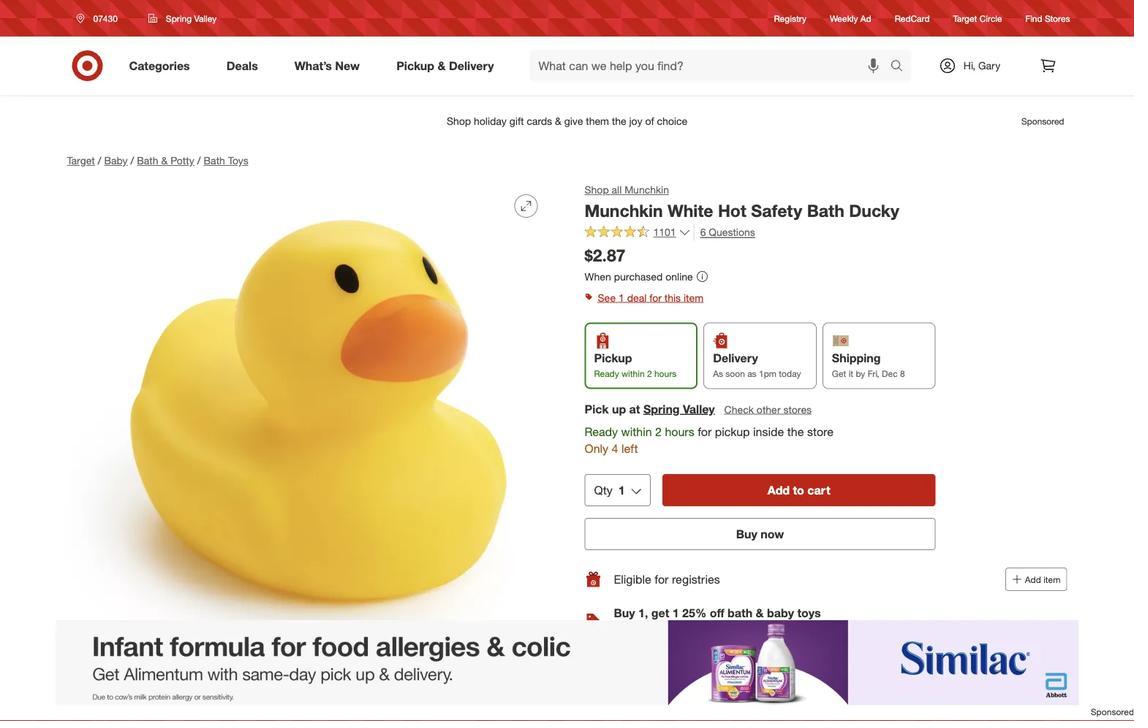 Task type: describe. For each thing, give the bounding box(es) containing it.
1101
[[653, 226, 676, 239]]

ready inside pickup ready within 2 hours
[[594, 368, 619, 379]]

hot
[[718, 200, 747, 221]]

5%
[[644, 654, 662, 668]]

bath & potty link
[[137, 154, 194, 167]]

only
[[585, 442, 609, 456]]

add to cart button
[[662, 475, 936, 507]]

circle
[[980, 13, 1002, 24]]

with
[[614, 670, 634, 683]]

registry
[[774, 13, 807, 24]]

bath toys link
[[204, 154, 248, 167]]

item inside button
[[1044, 575, 1061, 585]]

baby
[[767, 606, 794, 621]]

categories link
[[117, 50, 208, 82]]

& inside 'link'
[[438, 59, 446, 73]]

for inside ready within 2 hours for pickup inside the store only 4 left
[[698, 425, 712, 439]]

target / baby / bath & potty / bath toys
[[67, 154, 248, 167]]

online
[[666, 270, 693, 283]]

every
[[665, 654, 695, 668]]

questions
[[709, 226, 755, 239]]

registry link
[[774, 12, 807, 25]]

stores
[[784, 403, 812, 416]]

image gallery element
[[67, 183, 550, 722]]

today
[[779, 368, 801, 379]]

as
[[748, 368, 757, 379]]

4
[[612, 442, 618, 456]]

0 horizontal spatial bath
[[137, 154, 158, 167]]

off
[[710, 606, 724, 621]]

0 vertical spatial advertisement region
[[55, 104, 1079, 139]]

deal
[[627, 291, 647, 304]]

find stores
[[1026, 13, 1070, 24]]

add for add to cart
[[768, 483, 790, 498]]

get
[[651, 606, 669, 621]]

pick
[[585, 402, 609, 416]]

check other stores button
[[724, 402, 813, 418]]

qty 1
[[594, 483, 625, 498]]

other
[[757, 403, 781, 416]]

3 / from the left
[[197, 154, 201, 167]]

0 vertical spatial for
[[649, 291, 662, 304]]

check other stores
[[724, 403, 812, 416]]

deals link
[[214, 50, 276, 82]]

save
[[614, 654, 641, 668]]

pay
[[614, 700, 634, 715]]

2 vertical spatial for
[[655, 573, 669, 587]]

eligible
[[614, 573, 652, 587]]

within inside pickup ready within 2 hours
[[622, 368, 645, 379]]

white
[[668, 200, 713, 221]]

all
[[612, 184, 622, 196]]

delivery inside 'link'
[[449, 59, 494, 73]]

what's new link
[[282, 50, 378, 82]]

qty
[[594, 483, 613, 498]]

safety
[[751, 200, 802, 221]]

shipping get it by fri, dec 8
[[832, 351, 905, 379]]

0 vertical spatial munchkin
[[625, 184, 669, 196]]

ready within 2 hours for pickup inside the store only 4 left
[[585, 425, 834, 456]]

munchkin white hot safety bath ducky, 1 of 12 image
[[67, 183, 550, 665]]

find
[[1026, 13, 1043, 24]]

search button
[[884, 50, 919, 85]]

inside
[[753, 425, 784, 439]]

bath inside shop all munchkin munchkin white hot safety bath ducky
[[807, 200, 845, 221]]

1,
[[638, 606, 648, 621]]

1 for see
[[619, 291, 624, 304]]

purchased
[[614, 270, 663, 283]]

up
[[612, 402, 626, 416]]

ad
[[861, 13, 871, 24]]

pickup & delivery link
[[384, 50, 512, 82]]

2 inside ready within 2 hours for pickup inside the store only 4 left
[[655, 425, 662, 439]]

1 horizontal spatial bath
[[204, 154, 225, 167]]

sponsored
[[1091, 707, 1134, 718]]

target for target / baby / bath & potty / bath toys
[[67, 154, 95, 167]]

2 inside pickup ready within 2 hours
[[647, 368, 652, 379]]

spring valley button
[[139, 5, 226, 31]]

when purchased online
[[585, 270, 693, 283]]

1 vertical spatial spring
[[643, 402, 680, 416]]

weekly ad link
[[830, 12, 871, 25]]

6 questions link
[[694, 224, 755, 241]]

1 horizontal spatial redcard
[[895, 13, 930, 24]]

1 vertical spatial advertisement region
[[0, 621, 1134, 706]]

target link
[[67, 154, 95, 167]]

munchkin white hot safety bath ducky, 3 of 12 image
[[314, 677, 550, 722]]

25%
[[682, 606, 707, 621]]

or
[[652, 622, 662, 635]]

1 vertical spatial munchkin
[[585, 200, 663, 221]]

What can we help you find? suggestions appear below search field
[[530, 50, 894, 82]]

07430 button
[[67, 5, 133, 31]]

now
[[761, 527, 784, 542]]

redcard link
[[895, 12, 930, 25]]

check
[[724, 403, 754, 416]]

buy 1, get 1 25% off bath & baby toys link
[[614, 606, 821, 621]]

toys
[[797, 606, 821, 621]]

07430
[[93, 13, 118, 24]]

left
[[622, 442, 638, 456]]

this
[[665, 291, 681, 304]]

potty
[[170, 154, 194, 167]]

categories
[[129, 59, 190, 73]]

pickup for ready
[[594, 351, 632, 365]]

0 horizontal spatial &
[[161, 154, 168, 167]]

gary
[[978, 59, 1001, 72]]

time
[[665, 700, 689, 715]]



Task type: locate. For each thing, give the bounding box(es) containing it.
registries
[[672, 573, 720, 587]]

add to cart
[[768, 483, 830, 498]]

shop
[[585, 184, 609, 196]]

see 1 deal for this item link
[[585, 288, 1067, 308]]

0 horizontal spatial 2
[[647, 368, 652, 379]]

pay over time
[[614, 700, 689, 715]]

shop all munchkin munchkin white hot safety bath ducky
[[585, 184, 899, 221]]

1 vertical spatial within
[[621, 425, 652, 439]]

buy for buy now
[[736, 527, 757, 542]]

& inside buy 1, get 1 25% off bath & baby toys in-store or online ∙ details
[[756, 606, 764, 621]]

online
[[664, 622, 694, 635]]

2 horizontal spatial /
[[197, 154, 201, 167]]

search
[[884, 60, 919, 74]]

pickup inside 'link'
[[396, 59, 434, 73]]

eligible for registries
[[614, 573, 720, 587]]

0 vertical spatial item
[[684, 291, 704, 304]]

1 horizontal spatial spring
[[643, 402, 680, 416]]

for left 'pickup' on the right bottom of page
[[698, 425, 712, 439]]

bath
[[728, 606, 753, 621]]

dec
[[882, 368, 898, 379]]

2
[[647, 368, 652, 379], [655, 425, 662, 439]]

0 vertical spatial target
[[953, 13, 977, 24]]

0 vertical spatial add
[[768, 483, 790, 498]]

hours inside pickup ready within 2 hours
[[654, 368, 677, 379]]

target circle
[[953, 13, 1002, 24]]

0 horizontal spatial store
[[626, 622, 649, 635]]

delivery as soon as 1pm today
[[713, 351, 801, 379]]

/ right potty
[[197, 154, 201, 167]]

advertisement region
[[55, 104, 1079, 139], [0, 621, 1134, 706]]

ready inside ready within 2 hours for pickup inside the store only 4 left
[[585, 425, 618, 439]]

stores
[[1045, 13, 1070, 24]]

2 vertical spatial 1
[[673, 606, 679, 621]]

0 vertical spatial valley
[[194, 13, 217, 24]]

1 vertical spatial add
[[1025, 575, 1041, 585]]

buy now button
[[585, 519, 936, 551]]

pickup
[[396, 59, 434, 73], [594, 351, 632, 365]]

0 horizontal spatial target
[[67, 154, 95, 167]]

hours down spring valley button
[[665, 425, 695, 439]]

bath
[[137, 154, 158, 167], [204, 154, 225, 167], [807, 200, 845, 221]]

new
[[335, 59, 360, 73]]

redcard inside save 5% every day with redcard
[[637, 670, 678, 683]]

0 vertical spatial redcard
[[895, 13, 930, 24]]

valley inside spring valley dropdown button
[[194, 13, 217, 24]]

1 vertical spatial pickup
[[594, 351, 632, 365]]

target left the circle
[[953, 13, 977, 24]]

1 horizontal spatial 2
[[655, 425, 662, 439]]

hours up spring valley button
[[654, 368, 677, 379]]

weekly
[[830, 13, 858, 24]]

what's new
[[295, 59, 360, 73]]

6
[[700, 226, 706, 239]]

see 1 deal for this item
[[598, 291, 704, 304]]

0 horizontal spatial pickup
[[396, 59, 434, 73]]

0 horizontal spatial valley
[[194, 13, 217, 24]]

ready up "only"
[[585, 425, 618, 439]]

2 down pick up at spring valley
[[655, 425, 662, 439]]

pickup inside pickup ready within 2 hours
[[594, 351, 632, 365]]

1 vertical spatial 2
[[655, 425, 662, 439]]

add for add item
[[1025, 575, 1041, 585]]

target left baby link
[[67, 154, 95, 167]]

deals
[[226, 59, 258, 73]]

at
[[629, 402, 640, 416]]

ready up pick at the bottom right of the page
[[594, 368, 619, 379]]

for left this
[[649, 291, 662, 304]]

1 horizontal spatial valley
[[683, 402, 715, 416]]

spring inside dropdown button
[[166, 13, 192, 24]]

2 / from the left
[[131, 154, 134, 167]]

baby link
[[104, 154, 128, 167]]

item
[[684, 291, 704, 304], [1044, 575, 1061, 585]]

1 horizontal spatial buy
[[736, 527, 757, 542]]

1 for qty
[[619, 483, 625, 498]]

munchkin white hot safety bath ducky, 2 of 12 image
[[67, 677, 302, 722]]

buy inside button
[[736, 527, 757, 542]]

2 horizontal spatial &
[[756, 606, 764, 621]]

save 5% every day with redcard
[[614, 654, 718, 683]]

valley up ready within 2 hours for pickup inside the store only 4 left at the bottom
[[683, 402, 715, 416]]

0 vertical spatial store
[[807, 425, 834, 439]]

target inside "link"
[[953, 13, 977, 24]]

shipping
[[832, 351, 881, 365]]

0 vertical spatial delivery
[[449, 59, 494, 73]]

/
[[98, 154, 101, 167], [131, 154, 134, 167], [197, 154, 201, 167]]

1 vertical spatial buy
[[614, 606, 635, 621]]

1 vertical spatial 1
[[619, 483, 625, 498]]

0 vertical spatial 2
[[647, 368, 652, 379]]

1 vertical spatial &
[[161, 154, 168, 167]]

within up at
[[622, 368, 645, 379]]

0 vertical spatial pickup
[[396, 59, 434, 73]]

valley up deals 'link'
[[194, 13, 217, 24]]

day
[[698, 654, 718, 668]]

∙
[[697, 622, 699, 635]]

hi, gary
[[964, 59, 1001, 72]]

it
[[849, 368, 853, 379]]

1 horizontal spatial pickup
[[594, 351, 632, 365]]

buy up in- in the bottom of the page
[[614, 606, 635, 621]]

1 horizontal spatial item
[[1044, 575, 1061, 585]]

hi,
[[964, 59, 976, 72]]

ducky
[[849, 200, 899, 221]]

spring
[[166, 13, 192, 24], [643, 402, 680, 416]]

1 right see
[[619, 291, 624, 304]]

within inside ready within 2 hours for pickup inside the store only 4 left
[[621, 425, 652, 439]]

bath left toys
[[204, 154, 225, 167]]

1 inside buy 1, get 1 25% off bath & baby toys in-store or online ∙ details
[[673, 606, 679, 621]]

1 horizontal spatial /
[[131, 154, 134, 167]]

1 vertical spatial delivery
[[713, 351, 758, 365]]

2 vertical spatial &
[[756, 606, 764, 621]]

pickup
[[715, 425, 750, 439]]

/ right baby link
[[131, 154, 134, 167]]

0 horizontal spatial add
[[768, 483, 790, 498]]

store right the the
[[807, 425, 834, 439]]

0 vertical spatial &
[[438, 59, 446, 73]]

fri,
[[868, 368, 880, 379]]

weekly ad
[[830, 13, 871, 24]]

spring up categories link
[[166, 13, 192, 24]]

store inside buy 1, get 1 25% off bath & baby toys in-store or online ∙ details
[[626, 622, 649, 635]]

0 horizontal spatial buy
[[614, 606, 635, 621]]

ready
[[594, 368, 619, 379], [585, 425, 618, 439]]

2 horizontal spatial bath
[[807, 200, 845, 221]]

1 horizontal spatial delivery
[[713, 351, 758, 365]]

8
[[900, 368, 905, 379]]

for right eligible
[[655, 573, 669, 587]]

1 vertical spatial ready
[[585, 425, 618, 439]]

0 vertical spatial 1
[[619, 291, 624, 304]]

toys
[[228, 154, 248, 167]]

0 horizontal spatial /
[[98, 154, 101, 167]]

pickup & delivery
[[396, 59, 494, 73]]

1 horizontal spatial target
[[953, 13, 977, 24]]

1 vertical spatial target
[[67, 154, 95, 167]]

/ left baby link
[[98, 154, 101, 167]]

target circle link
[[953, 12, 1002, 25]]

1 vertical spatial valley
[[683, 402, 715, 416]]

spring right at
[[643, 402, 680, 416]]

get
[[832, 368, 846, 379]]

0 horizontal spatial spring
[[166, 13, 192, 24]]

pickup up the up
[[594, 351, 632, 365]]

buy inside buy 1, get 1 25% off bath & baby toys in-store or online ∙ details
[[614, 606, 635, 621]]

0 horizontal spatial redcard
[[637, 670, 678, 683]]

store inside ready within 2 hours for pickup inside the store only 4 left
[[807, 425, 834, 439]]

bath left "ducky"
[[807, 200, 845, 221]]

1 horizontal spatial add
[[1025, 575, 1041, 585]]

1 right get
[[673, 606, 679, 621]]

pickup for &
[[396, 59, 434, 73]]

redcard down 5% at the right bottom of page
[[637, 670, 678, 683]]

delivery inside delivery as soon as 1pm today
[[713, 351, 758, 365]]

1 horizontal spatial &
[[438, 59, 446, 73]]

1 vertical spatial item
[[1044, 575, 1061, 585]]

see
[[598, 291, 616, 304]]

0 horizontal spatial delivery
[[449, 59, 494, 73]]

pickup ready within 2 hours
[[594, 351, 677, 379]]

1
[[619, 291, 624, 304], [619, 483, 625, 498], [673, 606, 679, 621]]

hours inside ready within 2 hours for pickup inside the store only 4 left
[[665, 425, 695, 439]]

bath right baby in the left of the page
[[137, 154, 158, 167]]

buy left now
[[736, 527, 757, 542]]

2 up pick up at spring valley
[[647, 368, 652, 379]]

redcard right ad
[[895, 13, 930, 24]]

store down "1,"
[[626, 622, 649, 635]]

munchkin down all
[[585, 200, 663, 221]]

details button
[[702, 621, 735, 637]]

1 vertical spatial store
[[626, 622, 649, 635]]

as
[[713, 368, 723, 379]]

$2.87
[[585, 245, 626, 266]]

0 vertical spatial spring
[[166, 13, 192, 24]]

0 vertical spatial hours
[[654, 368, 677, 379]]

to
[[793, 483, 804, 498]]

within
[[622, 368, 645, 379], [621, 425, 652, 439]]

munchkin right all
[[625, 184, 669, 196]]

1 vertical spatial hours
[[665, 425, 695, 439]]

0 vertical spatial within
[[622, 368, 645, 379]]

0 vertical spatial buy
[[736, 527, 757, 542]]

within up left
[[621, 425, 652, 439]]

1 horizontal spatial store
[[807, 425, 834, 439]]

target
[[953, 13, 977, 24], [67, 154, 95, 167]]

1 right qty
[[619, 483, 625, 498]]

when
[[585, 270, 611, 283]]

valley
[[194, 13, 217, 24], [683, 402, 715, 416]]

0 horizontal spatial item
[[684, 291, 704, 304]]

target for target circle
[[953, 13, 977, 24]]

6 questions
[[700, 226, 755, 239]]

pickup right new
[[396, 59, 434, 73]]

buy for buy 1, get 1 25% off bath & baby toys in-store or online ∙ details
[[614, 606, 635, 621]]

1 vertical spatial for
[[698, 425, 712, 439]]

by
[[856, 368, 865, 379]]

spring valley button
[[643, 401, 715, 418]]

1 / from the left
[[98, 154, 101, 167]]

1 vertical spatial redcard
[[637, 670, 678, 683]]

0 vertical spatial ready
[[594, 368, 619, 379]]



Task type: vqa. For each thing, say whether or not it's contained in the screenshot.
the Learn more button
no



